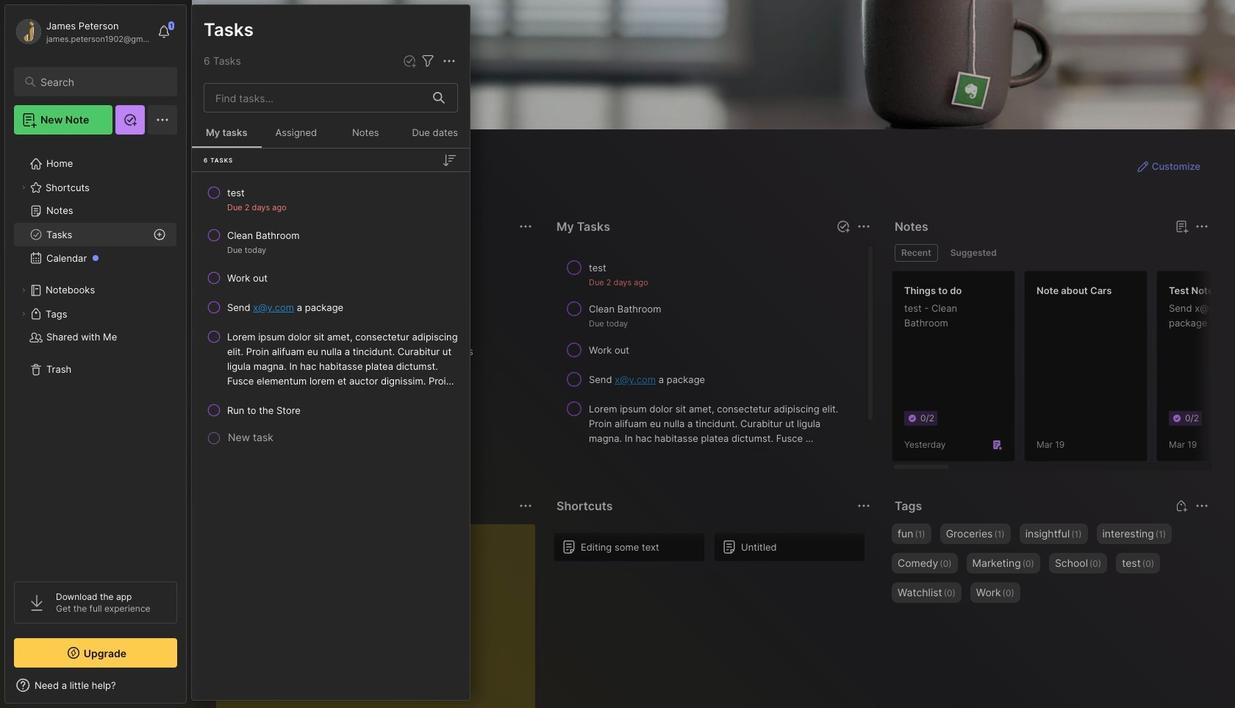 Task type: describe. For each thing, give the bounding box(es) containing it.
1 row from the top
[[198, 179, 464, 219]]

none search field inside main element
[[40, 73, 164, 90]]

Sort options field
[[440, 151, 458, 169]]

more actions and view options image
[[440, 52, 458, 70]]

6 row from the top
[[198, 397, 464, 423]]

tree inside main element
[[5, 143, 186, 568]]

clean bathroom 1 cell
[[227, 228, 300, 243]]

main element
[[0, 0, 191, 708]]

Start writing… text field
[[228, 524, 534, 708]]

work out 2 cell
[[227, 271, 268, 285]]

filter tasks image
[[419, 52, 437, 70]]

run to the store 5 cell
[[227, 403, 301, 418]]

5 row from the top
[[198, 323, 464, 394]]

lorem ipsum dolor sit amet, consectetur adipiscing elit. proin alifuam eu nulla a tincidunt. curabitur ut ligula magna. in hac habitasse platea dictumst. fusce elementum lorem et auctor dignissim. proin eget mi id urna euismod consectetur. pellentesque porttitor ac urna quis fermentum: 4 cell
[[227, 329, 458, 388]]

test 0 cell
[[227, 185, 245, 200]]

1 horizontal spatial new task image
[[836, 219, 851, 234]]

0 vertical spatial new task image
[[402, 54, 417, 68]]

2 row from the top
[[198, 222, 464, 262]]

More actions and view options field
[[437, 52, 458, 70]]

send x@y.com a package 3 cell
[[227, 300, 343, 315]]



Task type: locate. For each thing, give the bounding box(es) containing it.
None search field
[[40, 73, 164, 90]]

expand tags image
[[19, 310, 28, 318]]

4 row from the top
[[198, 294, 464, 321]]

expand notebooks image
[[19, 286, 28, 295]]

Search text field
[[40, 75, 164, 89]]

tree
[[5, 143, 186, 568]]

Account field
[[14, 17, 150, 46]]

3 row from the top
[[198, 265, 464, 291]]

WHAT'S NEW field
[[5, 673, 186, 697]]

0 horizontal spatial new task image
[[402, 54, 417, 68]]

Find tasks… text field
[[207, 86, 424, 110]]

2 tab from the left
[[944, 244, 1003, 262]]

1 tab from the left
[[895, 244, 938, 262]]

row group
[[192, 149, 470, 465], [554, 253, 874, 482], [892, 271, 1235, 471], [554, 532, 874, 571]]

tab list
[[895, 244, 1206, 262]]

0 horizontal spatial tab
[[895, 244, 938, 262]]

1 horizontal spatial tab
[[944, 244, 1003, 262]]

sort options image
[[440, 151, 458, 169]]

Filter tasks field
[[419, 52, 437, 70]]

click to collapse image
[[186, 681, 197, 698]]

1 vertical spatial new task image
[[836, 219, 851, 234]]

tab
[[895, 244, 938, 262], [944, 244, 1003, 262]]

row
[[198, 179, 464, 219], [198, 222, 464, 262], [198, 265, 464, 291], [198, 294, 464, 321], [198, 323, 464, 394], [198, 397, 464, 423]]

new task image
[[402, 54, 417, 68], [836, 219, 851, 234]]



Task type: vqa. For each thing, say whether or not it's contained in the screenshot.
row group
yes



